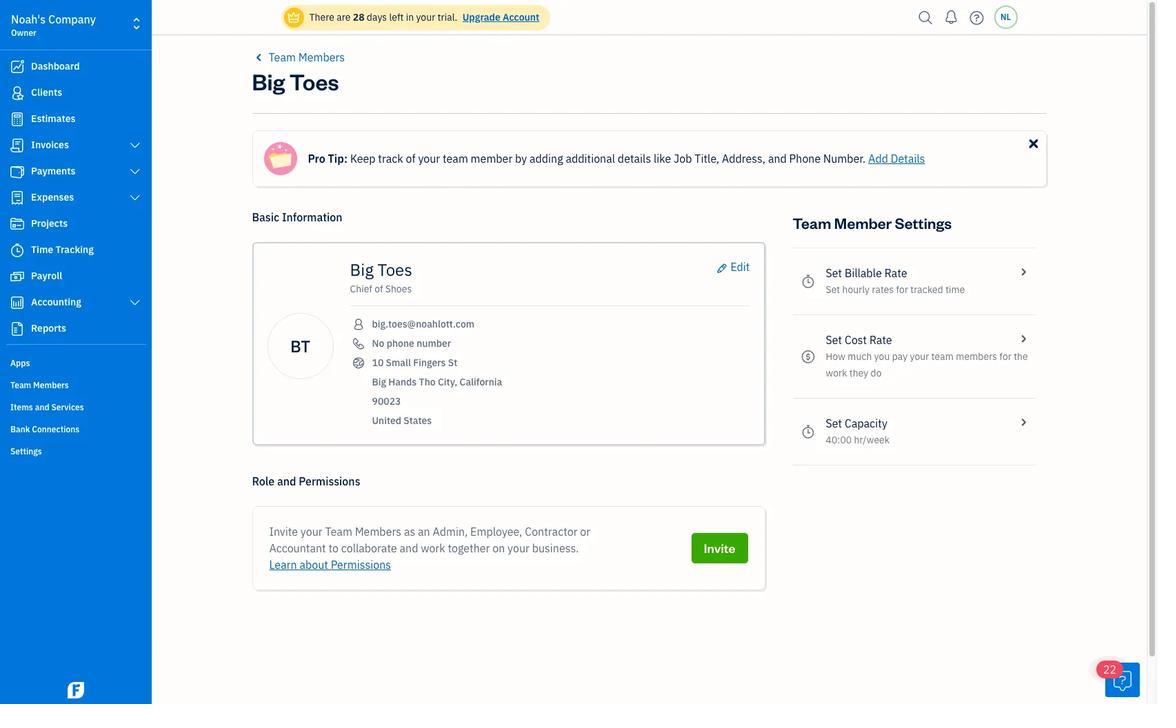 Task type: locate. For each thing, give the bounding box(es) containing it.
fingers
[[413, 357, 446, 369]]

set up how
[[826, 333, 843, 347]]

set for set billable rate
[[826, 266, 843, 280]]

0 vertical spatial chevron large down image
[[129, 140, 141, 151]]

pro tip: keep track of your team member by adding additional details like job title, address, and phone number. add details
[[308, 152, 926, 166]]

work down how
[[826, 367, 848, 379]]

members up 'collaborate'
[[355, 525, 402, 539]]

invite inside invite your team members as an admin, employee, contractor or accountant to collaborate and work together on your business. learn about permissions
[[269, 525, 298, 539]]

timer image
[[9, 244, 26, 257]]

shoes
[[386, 283, 412, 295]]

in
[[406, 11, 414, 23]]

work
[[826, 367, 848, 379], [421, 542, 446, 555]]

0 vertical spatial work
[[826, 367, 848, 379]]

team
[[269, 50, 296, 64], [10, 380, 31, 391], [325, 525, 352, 539]]

your
[[416, 11, 436, 23], [418, 152, 440, 166], [910, 351, 930, 363], [301, 525, 323, 539], [508, 542, 530, 555]]

1 vertical spatial big
[[350, 259, 374, 281]]

chevron large down image
[[129, 140, 141, 151], [129, 193, 141, 204], [129, 297, 141, 308]]

reports
[[31, 322, 66, 335]]

job
[[674, 152, 692, 166]]

team left "members"
[[932, 351, 954, 363]]

team left member
[[443, 152, 468, 166]]

no
[[372, 337, 385, 350]]

1 horizontal spatial team
[[269, 50, 296, 64]]

team members link up 'big toes'
[[252, 49, 345, 66]]

role and permissions
[[252, 475, 361, 489]]

an
[[418, 525, 430, 539]]

0 vertical spatial toes
[[290, 66, 339, 96]]

small
[[386, 357, 411, 369]]

0 vertical spatial of
[[406, 152, 416, 166]]

1 horizontal spatial for
[[1000, 351, 1012, 363]]

and left phone
[[769, 152, 787, 166]]

estimate image
[[9, 112, 26, 126]]

no phone number
[[372, 337, 451, 350]]

big for big toes
[[252, 66, 285, 96]]

expense image
[[9, 191, 26, 205]]

phone
[[790, 152, 821, 166]]

owner
[[11, 28, 36, 38]]

invite inside button
[[704, 540, 736, 556]]

team members up 'big toes'
[[269, 50, 345, 64]]

left
[[389, 11, 404, 23]]

1 horizontal spatial team members
[[269, 50, 345, 64]]

permissions
[[299, 475, 361, 489], [331, 558, 391, 572]]

pay
[[893, 351, 908, 363]]

billable
[[845, 266, 883, 280]]

1 vertical spatial chevron large down image
[[129, 193, 141, 204]]

2 set from the top
[[826, 284, 841, 296]]

client image
[[9, 86, 26, 100]]

chevron large down image down chevron large down icon
[[129, 193, 141, 204]]

set left 'billable'
[[826, 266, 843, 280]]

dashboard image
[[9, 60, 26, 74]]

team members up items and services
[[10, 380, 69, 391]]

1 vertical spatial permissions
[[331, 558, 391, 572]]

search image
[[915, 7, 937, 28]]

chevron large down image inside invoices "link"
[[129, 140, 141, 151]]

toes up "shoes"
[[378, 259, 413, 281]]

permissions inside invite your team members as an admin, employee, contractor or accountant to collaborate and work together on your business. learn about permissions
[[331, 558, 391, 572]]

chart image
[[9, 296, 26, 310]]

permissions down 'collaborate'
[[331, 558, 391, 572]]

2 vertical spatial members
[[355, 525, 402, 539]]

1 vertical spatial toes
[[378, 259, 413, 281]]

company
[[48, 12, 96, 26]]

set hourly rates for tracked time
[[826, 284, 966, 296]]

you
[[875, 351, 890, 363]]

0 horizontal spatial team members
[[10, 380, 69, 391]]

big
[[252, 66, 285, 96], [350, 259, 374, 281], [372, 376, 386, 388]]

services
[[51, 402, 84, 413]]

40:00 hr/week
[[826, 434, 890, 446]]

0 horizontal spatial of
[[375, 283, 383, 295]]

work down an
[[421, 542, 446, 555]]

permissions right role
[[299, 475, 361, 489]]

bt
[[290, 335, 311, 357]]

accounting link
[[3, 290, 148, 315]]

bank
[[10, 424, 30, 435]]

2 vertical spatial chevron large down image
[[129, 297, 141, 308]]

toes down 'there'
[[290, 66, 339, 96]]

1 horizontal spatial invite
[[704, 540, 736, 556]]

0 vertical spatial big
[[252, 66, 285, 96]]

invite for invite
[[704, 540, 736, 556]]

2 vertical spatial team
[[325, 525, 352, 539]]

0 vertical spatial invite
[[269, 525, 298, 539]]

0 horizontal spatial team
[[10, 380, 31, 391]]

team members inside main element
[[10, 380, 69, 391]]

contractor
[[525, 525, 578, 539]]

members inside main element
[[33, 380, 69, 391]]

your right track
[[418, 152, 440, 166]]

1 vertical spatial work
[[421, 542, 446, 555]]

they
[[850, 367, 869, 379]]

dashboard link
[[3, 55, 148, 79]]

1 vertical spatial team members link
[[3, 375, 148, 395]]

2 chevron large down image from the top
[[129, 193, 141, 204]]

chevron large down image up chevron large down icon
[[129, 140, 141, 151]]

0 horizontal spatial for
[[897, 284, 909, 296]]

noah's
[[11, 12, 46, 26]]

1 horizontal spatial work
[[826, 367, 848, 379]]

reports link
[[3, 317, 148, 342]]

and down "as"
[[400, 542, 418, 555]]

0 vertical spatial team members
[[269, 50, 345, 64]]

invoices
[[31, 139, 69, 151]]

tho
[[419, 376, 436, 388]]

team up 'big toes'
[[269, 50, 296, 64]]

primary default image
[[1024, 134, 1044, 153]]

basic
[[252, 210, 280, 224]]

1 vertical spatial members
[[33, 380, 69, 391]]

members up items and services
[[33, 380, 69, 391]]

0 horizontal spatial work
[[421, 542, 446, 555]]

big inside the 10 small fingers st big hands tho city, california 90023 united states
[[372, 376, 386, 388]]

1 chevron large down image from the top
[[129, 140, 141, 151]]

big.toes@noahlott.com
[[372, 318, 475, 331]]

1 vertical spatial team
[[10, 380, 31, 391]]

for right the rates
[[897, 284, 909, 296]]

chief
[[350, 283, 373, 295]]

set for set capacity
[[826, 417, 843, 431]]

0 horizontal spatial team members link
[[3, 375, 148, 395]]

team up to
[[325, 525, 352, 539]]

set up 40:00
[[826, 417, 843, 431]]

40:00
[[826, 434, 852, 446]]

adding
[[530, 152, 563, 166]]

keep
[[351, 152, 376, 166]]

0 horizontal spatial invite
[[269, 525, 298, 539]]

2 horizontal spatial team
[[325, 525, 352, 539]]

of right chief
[[375, 283, 383, 295]]

rate
[[885, 266, 908, 280], [870, 333, 893, 347]]

1 horizontal spatial toes
[[378, 259, 413, 281]]

1 vertical spatial team members
[[10, 380, 69, 391]]

rate for set cost rate
[[870, 333, 893, 347]]

3 chevron large down image from the top
[[129, 297, 141, 308]]

0 vertical spatial team members link
[[252, 49, 345, 66]]

1 vertical spatial for
[[1000, 351, 1012, 363]]

set left hourly in the top of the page
[[826, 284, 841, 296]]

by
[[515, 152, 527, 166]]

1 vertical spatial invite
[[704, 540, 736, 556]]

0 vertical spatial rate
[[885, 266, 908, 280]]

team inside invite your team members as an admin, employee, contractor or accountant to collaborate and work together on your business. learn about permissions
[[325, 525, 352, 539]]

set cost rate
[[826, 333, 893, 347]]

rate up you
[[870, 333, 893, 347]]

team members link down apps link
[[3, 375, 148, 395]]

members
[[299, 50, 345, 64], [33, 380, 69, 391], [355, 525, 402, 539]]

toes for big  toes
[[378, 259, 413, 281]]

invite for invite your team members as an admin, employee, contractor or accountant to collaborate and work together on your business. learn about permissions
[[269, 525, 298, 539]]

estimates link
[[3, 107, 148, 132]]

rate up set hourly rates for tracked time
[[885, 266, 908, 280]]

chevron large down image up the reports link
[[129, 297, 141, 308]]

your right pay
[[910, 351, 930, 363]]

0 vertical spatial team
[[443, 152, 468, 166]]

members inside invite your team members as an admin, employee, contractor or accountant to collaborate and work together on your business. learn about permissions
[[355, 525, 402, 539]]

st
[[448, 357, 458, 369]]

1 set from the top
[[826, 266, 843, 280]]

main element
[[0, 0, 186, 704]]

2 vertical spatial big
[[372, 376, 386, 388]]

0 horizontal spatial toes
[[290, 66, 339, 96]]

and right items
[[35, 402, 49, 413]]

chevron large down image
[[129, 166, 141, 177]]

0 vertical spatial members
[[299, 50, 345, 64]]

3 set from the top
[[826, 333, 843, 347]]

chevron large down image for accounting
[[129, 297, 141, 308]]

1 vertical spatial team
[[932, 351, 954, 363]]

business.
[[532, 542, 579, 555]]

of right track
[[406, 152, 416, 166]]

of
[[406, 152, 416, 166], [375, 283, 383, 295]]

members up 'big toes'
[[299, 50, 345, 64]]

1 vertical spatial of
[[375, 283, 383, 295]]

for inside "how much you pay your team members for the work they do"
[[1000, 351, 1012, 363]]

clients
[[31, 86, 62, 99]]

report image
[[9, 322, 26, 336]]

payment image
[[9, 165, 26, 179]]

items
[[10, 402, 33, 413]]

2 horizontal spatial members
[[355, 525, 402, 539]]

team inside "how much you pay your team members for the work they do"
[[932, 351, 954, 363]]

invite button
[[692, 533, 748, 564]]

team down apps
[[10, 380, 31, 391]]

there
[[309, 11, 335, 23]]

and inside invite your team members as an admin, employee, contractor or accountant to collaborate and work together on your business. learn about permissions
[[400, 542, 418, 555]]

1 vertical spatial rate
[[870, 333, 893, 347]]

1 horizontal spatial team
[[932, 351, 954, 363]]

and
[[769, 152, 787, 166], [35, 402, 49, 413], [277, 475, 296, 489], [400, 542, 418, 555]]

information
[[282, 210, 343, 224]]

for left the
[[1000, 351, 1012, 363]]

members
[[956, 351, 998, 363]]

team members link
[[252, 49, 345, 66], [3, 375, 148, 395]]

22 button
[[1097, 661, 1141, 698]]

dashboard
[[31, 60, 80, 72]]

clients link
[[3, 81, 148, 106]]

0 horizontal spatial members
[[33, 380, 69, 391]]

4 set from the top
[[826, 417, 843, 431]]

work inside invite your team members as an admin, employee, contractor or accountant to collaborate and work together on your business. learn about permissions
[[421, 542, 446, 555]]

as
[[404, 525, 416, 539]]



Task type: describe. For each thing, give the bounding box(es) containing it.
10
[[372, 357, 384, 369]]

team inside main element
[[10, 380, 31, 391]]

0 vertical spatial for
[[897, 284, 909, 296]]

time tracking
[[31, 244, 94, 256]]

city,
[[438, 376, 458, 388]]

days
[[367, 11, 387, 23]]

hourly
[[843, 284, 870, 296]]

noah's company owner
[[11, 12, 96, 38]]

your right in
[[416, 11, 436, 23]]

your right the on
[[508, 542, 530, 555]]

united
[[372, 415, 402, 427]]

add
[[869, 152, 889, 166]]

nl
[[1001, 12, 1011, 22]]

settings link
[[3, 441, 148, 462]]

22
[[1104, 663, 1117, 677]]

there are 28 days left in your trial. upgrade account
[[309, 11, 540, 23]]

toes for big toes
[[290, 66, 339, 96]]

much
[[848, 351, 872, 363]]

projects
[[31, 217, 68, 230]]

time
[[946, 284, 966, 296]]

learn about permissions link
[[269, 558, 391, 572]]

invoice image
[[9, 139, 26, 152]]

and right role
[[277, 475, 296, 489]]

90023
[[372, 395, 401, 408]]

big for big  toes
[[350, 259, 374, 281]]

items and services
[[10, 402, 84, 413]]

10 small fingers st big hands tho city, california 90023 united states
[[372, 357, 502, 427]]

project image
[[9, 217, 26, 231]]

go to help image
[[966, 7, 988, 28]]

set for set hourly rates for tracked time
[[826, 284, 841, 296]]

work inside "how much you pay your team members for the work they do"
[[826, 367, 848, 379]]

basic information
[[252, 210, 343, 224]]

account
[[503, 11, 540, 23]]

bank connections link
[[3, 419, 148, 440]]

apps
[[10, 358, 30, 368]]

hr/week
[[855, 434, 890, 446]]

on
[[493, 542, 505, 555]]

payroll link
[[3, 264, 148, 289]]

money image
[[9, 270, 26, 284]]

your up the accountant
[[301, 525, 323, 539]]

title,
[[695, 152, 720, 166]]

number.
[[824, 152, 866, 166]]

crown image
[[287, 10, 301, 24]]

1 horizontal spatial members
[[299, 50, 345, 64]]

number
[[417, 337, 451, 350]]

are
[[337, 11, 351, 23]]

collaborate
[[341, 542, 397, 555]]

rate for set billable rate
[[885, 266, 908, 280]]

hands
[[389, 376, 417, 388]]

payments link
[[3, 159, 148, 184]]

states
[[404, 415, 432, 427]]

set for set cost rate
[[826, 333, 843, 347]]

time
[[31, 244, 53, 256]]

member
[[471, 152, 513, 166]]

upgrade account link
[[460, 11, 540, 23]]

employee,
[[471, 525, 523, 539]]

additional
[[566, 152, 616, 166]]

expenses
[[31, 191, 74, 204]]

notifications image
[[941, 3, 963, 31]]

chevron large down image for expenses
[[129, 193, 141, 204]]

payments
[[31, 165, 76, 177]]

the
[[1014, 351, 1029, 363]]

projects link
[[3, 212, 148, 237]]

connections
[[32, 424, 80, 435]]

about
[[300, 558, 328, 572]]

1 horizontal spatial of
[[406, 152, 416, 166]]

tracking
[[56, 244, 94, 256]]

and inside main element
[[35, 402, 49, 413]]

chevron large down image for invoices
[[129, 140, 141, 151]]

trial.
[[438, 11, 458, 23]]

accounting
[[31, 296, 81, 308]]

settings
[[10, 446, 42, 457]]

1 horizontal spatial team members link
[[252, 49, 345, 66]]

track
[[378, 152, 404, 166]]

details
[[891, 152, 926, 166]]

cost
[[845, 333, 867, 347]]

set billable rate
[[826, 266, 908, 280]]

capacity
[[845, 417, 888, 431]]

edit link
[[714, 260, 750, 275]]

california
[[460, 376, 502, 388]]

0 vertical spatial team
[[269, 50, 296, 64]]

together
[[448, 542, 490, 555]]

freshbooks image
[[65, 682, 87, 699]]

learn
[[269, 558, 297, 572]]

time tracking link
[[3, 238, 148, 263]]

accountant
[[269, 542, 326, 555]]

to
[[329, 542, 339, 555]]

resource center badge image
[[1106, 663, 1141, 698]]

estimates
[[31, 112, 76, 125]]

details
[[618, 152, 652, 166]]

big toes
[[252, 66, 339, 96]]

add details link
[[869, 150, 926, 167]]

your inside "how much you pay your team members for the work they do"
[[910, 351, 930, 363]]

tip:
[[328, 152, 348, 166]]

items and services link
[[3, 397, 148, 417]]

0 vertical spatial permissions
[[299, 475, 361, 489]]

upgrade
[[463, 11, 501, 23]]

0 horizontal spatial team
[[443, 152, 468, 166]]

rates
[[872, 284, 894, 296]]

edit
[[731, 260, 750, 274]]

chief of shoes
[[350, 283, 412, 295]]

invoices link
[[3, 133, 148, 158]]



Task type: vqa. For each thing, say whether or not it's contained in the screenshot.
big.toes@noahlott.com
yes



